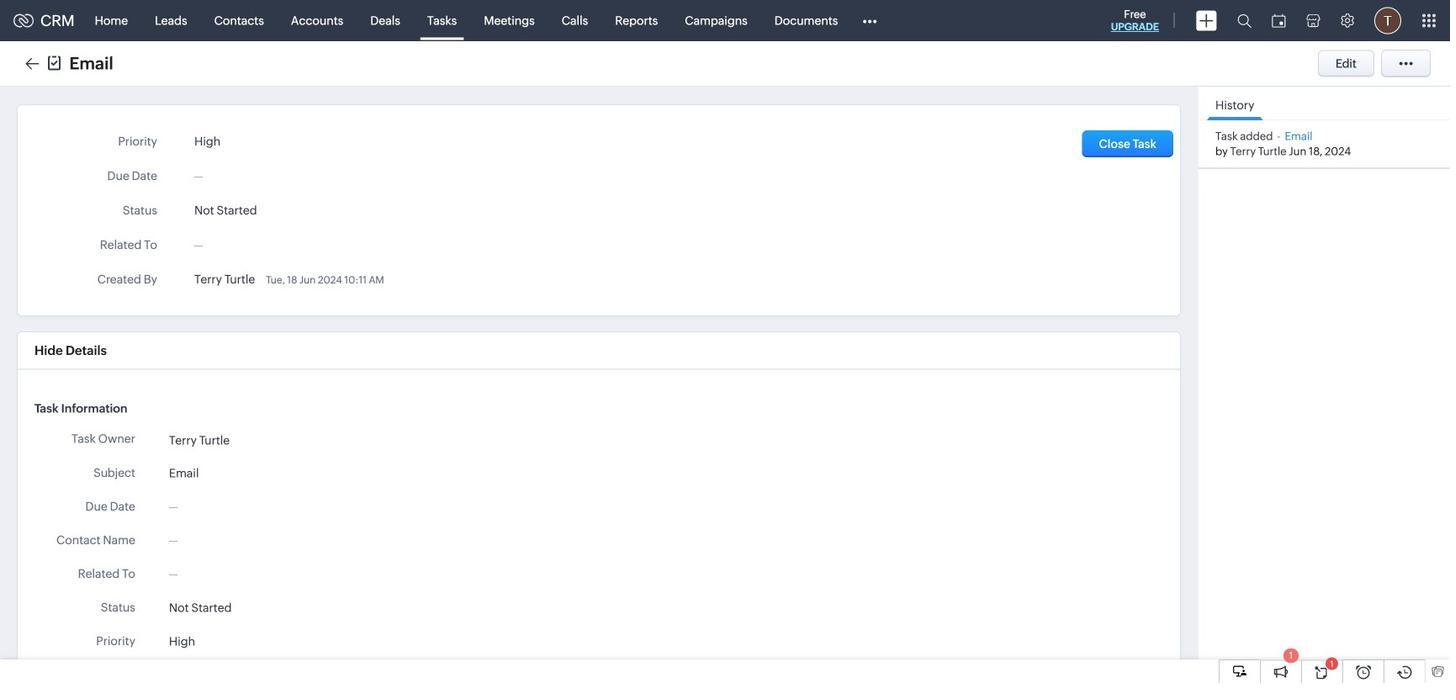 Task type: vqa. For each thing, say whether or not it's contained in the screenshot.
Meetings at the left top
no



Task type: describe. For each thing, give the bounding box(es) containing it.
create menu image
[[1196, 11, 1217, 31]]

profile image
[[1375, 7, 1402, 34]]



Task type: locate. For each thing, give the bounding box(es) containing it.
create menu element
[[1186, 0, 1228, 41]]

profile element
[[1365, 0, 1412, 41]]

search image
[[1238, 13, 1252, 28]]

calendar image
[[1272, 14, 1286, 27]]

Other Modules field
[[852, 7, 888, 34]]

search element
[[1228, 0, 1262, 41]]

logo image
[[13, 14, 34, 27]]



